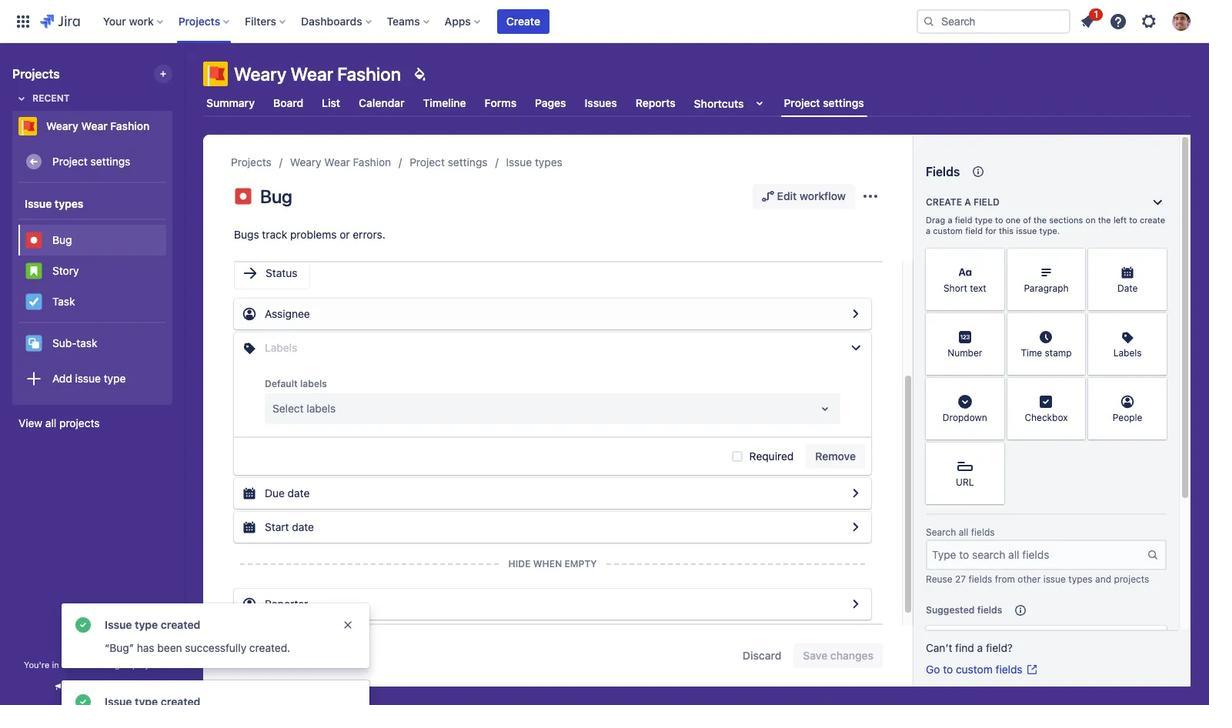 Task type: locate. For each thing, give the bounding box(es) containing it.
open field configuration image inside reporter button
[[847, 595, 865, 614]]

2 vertical spatial open field configuration image
[[847, 595, 865, 614]]

issue types down pages link
[[506, 156, 563, 169]]

teams
[[387, 14, 420, 27]]

projects link
[[231, 153, 272, 172]]

created
[[161, 618, 201, 631]]

more information image down text
[[984, 315, 1003, 333]]

0 horizontal spatial project settings link
[[18, 146, 166, 177]]

group
[[18, 183, 166, 403], [18, 219, 166, 322]]

success image up the team-
[[74, 616, 92, 634]]

help image
[[1109, 12, 1128, 30]]

all right view in the bottom left of the page
[[45, 417, 56, 430]]

banner
[[0, 0, 1209, 43]]

1 horizontal spatial give feedback
[[265, 649, 338, 662]]

0 horizontal spatial weary
[[46, 119, 78, 132]]

task
[[52, 295, 75, 308]]

1 horizontal spatial project settings link
[[410, 153, 488, 172]]

weary wear fashion down recent
[[46, 119, 150, 132]]

1 vertical spatial open field configuration image
[[847, 518, 865, 537]]

weary up "board"
[[234, 63, 287, 85]]

1 vertical spatial all
[[959, 527, 969, 538]]

0 horizontal spatial bug
[[52, 233, 72, 246]]

create project image
[[157, 68, 169, 80]]

has
[[137, 641, 154, 654]]

2 horizontal spatial type
[[975, 215, 993, 225]]

1 horizontal spatial issue types
[[506, 156, 563, 169]]

time
[[1021, 348, 1043, 359]]

sub-task link
[[18, 328, 166, 359]]

project down recent
[[52, 154, 88, 168]]

a down drag
[[926, 226, 931, 236]]

add issue type
[[52, 372, 126, 385]]

2 horizontal spatial project settings
[[784, 96, 864, 109]]

types down pages link
[[535, 156, 563, 169]]

open field configuration image
[[847, 484, 865, 503], [847, 518, 865, 537], [847, 595, 865, 614]]

issues link
[[582, 89, 620, 117]]

go to custom fields link
[[926, 662, 1038, 677]]

feedback down reporter
[[290, 649, 338, 662]]

your profile and settings image
[[1173, 12, 1191, 30]]

labels for close field configuration icon
[[265, 341, 297, 354]]

weary wear fashion link
[[12, 111, 166, 142], [290, 153, 391, 172]]

field left for
[[965, 226, 983, 236]]

weary
[[234, 63, 287, 85], [46, 119, 78, 132], [290, 156, 322, 169]]

issue up bug link
[[25, 197, 52, 210]]

feedback for the top 'give feedback' button
[[290, 649, 338, 662]]

3 open field configuration image from the top
[[847, 595, 865, 614]]

1 horizontal spatial types
[[535, 156, 563, 169]]

date for due date
[[288, 487, 310, 500]]

0 vertical spatial give
[[265, 649, 287, 662]]

create
[[506, 14, 540, 27], [926, 196, 962, 208]]

2 the from the left
[[1098, 215, 1111, 225]]

bug up story
[[52, 233, 72, 246]]

Default labels text field
[[273, 401, 275, 417]]

project settings link down recent
[[18, 146, 166, 177]]

issue inside group
[[25, 197, 52, 210]]

0 vertical spatial success image
[[74, 616, 92, 634]]

give down reporter
[[265, 649, 287, 662]]

timeline
[[423, 96, 466, 109]]

give feedback button down reporter
[[234, 644, 347, 668]]

0 vertical spatial weary wear fashion link
[[12, 111, 166, 142]]

labels right select
[[307, 402, 336, 415]]

0 vertical spatial weary
[[234, 63, 287, 85]]

close field configuration image
[[847, 339, 865, 357]]

create up drag
[[926, 196, 962, 208]]

2 horizontal spatial issue
[[1044, 574, 1066, 585]]

field up for
[[974, 196, 1000, 208]]

project settings link
[[18, 146, 166, 177], [410, 153, 488, 172]]

issue right other
[[1044, 574, 1066, 585]]

0 vertical spatial issue
[[506, 156, 532, 169]]

2 horizontal spatial projects
[[231, 156, 272, 169]]

fields left the "this link will be opened in a new tab" icon
[[996, 663, 1023, 676]]

1 horizontal spatial projects
[[1114, 574, 1150, 585]]

give feedback button down you're in a team-managed project
[[44, 674, 141, 700]]

more information image down for
[[984, 250, 1003, 269]]

1 horizontal spatial feedback
[[290, 649, 338, 662]]

bugs
[[234, 228, 259, 241]]

2 vertical spatial projects
[[231, 156, 272, 169]]

1 group from the top
[[18, 183, 166, 403]]

labels up select labels
[[300, 378, 327, 390]]

field down create a field
[[955, 215, 973, 225]]

1 vertical spatial projects
[[1114, 574, 1150, 585]]

fashion up calendar
[[337, 63, 401, 85]]

0 horizontal spatial issue
[[75, 372, 101, 385]]

labels up "people"
[[1114, 348, 1142, 359]]

1 vertical spatial create
[[926, 196, 962, 208]]

issue inside drag a field type to one of the sections on the left to create a custom field for this issue type.
[[1016, 226, 1037, 236]]

projects down add issue type
[[59, 417, 100, 430]]

assignee
[[265, 307, 310, 320]]

projects inside popup button
[[178, 14, 220, 27]]

1 vertical spatial give feedback button
[[44, 674, 141, 700]]

more information about the suggested fields image
[[1012, 601, 1030, 620]]

type
[[975, 215, 993, 225], [104, 372, 126, 385], [135, 618, 158, 631]]

required
[[750, 450, 794, 463]]

bug inside group
[[52, 233, 72, 246]]

view
[[18, 417, 42, 430]]

more information image
[[984, 250, 1003, 269], [1147, 250, 1166, 269], [984, 315, 1003, 333], [1066, 315, 1084, 333], [1066, 380, 1084, 398]]

give feedback down reporter
[[265, 649, 338, 662]]

2 horizontal spatial settings
[[823, 96, 864, 109]]

this link will be opened in a new tab image
[[1026, 664, 1038, 676]]

success image down the team-
[[74, 693, 92, 705]]

1 vertical spatial type
[[104, 372, 126, 385]]

2 vertical spatial type
[[135, 618, 158, 631]]

types left and
[[1069, 574, 1093, 585]]

fields left more information about the suggested fields image on the bottom right of the page
[[977, 604, 1003, 616]]

on
[[1086, 215, 1096, 225]]

2 vertical spatial types
[[1069, 574, 1093, 585]]

can't
[[926, 641, 953, 654]]

1 vertical spatial issue
[[25, 197, 52, 210]]

0 vertical spatial projects
[[178, 14, 220, 27]]

2 horizontal spatial issue
[[506, 156, 532, 169]]

default
[[265, 378, 298, 390]]

create inside button
[[506, 14, 540, 27]]

field for drag
[[955, 215, 973, 225]]

the right on at the top
[[1098, 215, 1111, 225]]

add to starred image
[[168, 117, 186, 135]]

search image
[[923, 15, 935, 27]]

open field configuration image inside start date button
[[847, 518, 865, 537]]

this
[[999, 226, 1014, 236]]

managed
[[93, 660, 130, 670]]

more information image down "create"
[[1147, 250, 1166, 269]]

weary wear fashion up list
[[234, 63, 401, 85]]

0 horizontal spatial the
[[1034, 215, 1047, 225]]

1 vertical spatial issue types
[[25, 197, 83, 210]]

0 horizontal spatial give feedback
[[68, 681, 132, 693]]

give
[[265, 649, 287, 662], [68, 681, 88, 693]]

projects right and
[[1114, 574, 1150, 585]]

2 vertical spatial field
[[965, 226, 983, 236]]

type down sub-task link
[[104, 372, 126, 385]]

1 horizontal spatial the
[[1098, 215, 1111, 225]]

dashboards button
[[296, 9, 378, 33]]

issue down "forms" link
[[506, 156, 532, 169]]

settings
[[823, 96, 864, 109], [90, 154, 130, 168], [448, 156, 488, 169]]

projects right work
[[178, 14, 220, 27]]

more information image for people
[[1147, 380, 1166, 398]]

type.
[[1040, 226, 1060, 236]]

1 horizontal spatial project
[[410, 156, 445, 169]]

0 horizontal spatial projects
[[59, 417, 100, 430]]

all
[[45, 417, 56, 430], [959, 527, 969, 538]]

start date
[[265, 520, 314, 534]]

labels
[[265, 341, 297, 354], [1114, 348, 1142, 359]]

banner containing your work
[[0, 0, 1209, 43]]

0 vertical spatial give feedback
[[265, 649, 338, 662]]

search
[[926, 527, 956, 538]]

0 vertical spatial issue
[[1016, 226, 1037, 236]]

date
[[288, 487, 310, 500], [292, 520, 314, 534]]

recent
[[32, 92, 70, 104]]

1 horizontal spatial all
[[959, 527, 969, 538]]

sections
[[1049, 215, 1084, 225]]

date right due
[[288, 487, 310, 500]]

1 vertical spatial issue
[[75, 372, 101, 385]]

to right go
[[943, 663, 953, 676]]

2 vertical spatial issue
[[1044, 574, 1066, 585]]

all right the search
[[959, 527, 969, 538]]

create for create a field
[[926, 196, 962, 208]]

0 vertical spatial wear
[[291, 63, 333, 85]]

more information image down stamp
[[1066, 380, 1084, 398]]

weary wear fashion link down the list link
[[290, 153, 391, 172]]

0 horizontal spatial settings
[[90, 154, 130, 168]]

type up has
[[135, 618, 158, 631]]

the
[[1034, 215, 1047, 225], [1098, 215, 1111, 225]]

types
[[535, 156, 563, 169], [55, 197, 83, 210], [1069, 574, 1093, 585]]

0 horizontal spatial feedback
[[90, 681, 132, 693]]

success image
[[74, 693, 92, 705]]

custom down drag
[[933, 226, 963, 236]]

weary wear fashion link down recent
[[12, 111, 166, 142]]

issue
[[1016, 226, 1037, 236], [75, 372, 101, 385], [1044, 574, 1066, 585]]

projects for projects link
[[231, 156, 272, 169]]

2 vertical spatial weary
[[290, 156, 322, 169]]

more information image up stamp
[[1066, 315, 1084, 333]]

summary
[[206, 96, 255, 109]]

1 vertical spatial give
[[68, 681, 88, 693]]

0 vertical spatial open field configuration image
[[847, 484, 865, 503]]

remove
[[816, 450, 856, 463]]

0 horizontal spatial weary wear fashion link
[[12, 111, 166, 142]]

jira image
[[40, 12, 80, 30], [40, 12, 80, 30]]

projects up the 'issue type icon'
[[231, 156, 272, 169]]

project settings
[[784, 96, 864, 109], [52, 154, 130, 168], [410, 156, 488, 169]]

or
[[340, 228, 350, 241]]

filters button
[[240, 9, 292, 33]]

0 horizontal spatial all
[[45, 417, 56, 430]]

1 horizontal spatial projects
[[178, 14, 220, 27]]

dropdown
[[943, 412, 988, 424]]

project right shortcuts popup button
[[784, 96, 820, 109]]

reporter
[[265, 597, 308, 611]]

0 vertical spatial labels
[[300, 378, 327, 390]]

0 horizontal spatial types
[[55, 197, 83, 210]]

issue right the add
[[75, 372, 101, 385]]

1 vertical spatial weary wear fashion link
[[290, 153, 391, 172]]

notifications image
[[1079, 12, 1097, 30]]

give feedback
[[265, 649, 338, 662], [68, 681, 132, 693]]

Search field
[[917, 9, 1071, 33]]

1 vertical spatial weary wear fashion
[[46, 119, 150, 132]]

fashion down calendar link
[[353, 156, 391, 169]]

open field configuration image for start
[[847, 518, 865, 537]]

group containing bug
[[18, 219, 166, 322]]

labels
[[300, 378, 327, 390], [307, 402, 336, 415]]

bug right the 'issue type icon'
[[260, 186, 292, 207]]

open field configuration image inside due date button
[[847, 484, 865, 503]]

give feedback down you're in a team-managed project
[[68, 681, 132, 693]]

issue for issue types link
[[506, 156, 532, 169]]

project settings link down "timeline" link
[[410, 153, 488, 172]]

2 vertical spatial issue
[[105, 618, 132, 631]]

fashion
[[337, 63, 401, 85], [110, 119, 150, 132], [353, 156, 391, 169]]

tab list
[[194, 89, 1200, 117]]

1 vertical spatial bug
[[52, 233, 72, 246]]

0 horizontal spatial labels
[[265, 341, 297, 354]]

issue for group containing issue types
[[25, 197, 52, 210]]

0 horizontal spatial issue types
[[25, 197, 83, 210]]

give down the team-
[[68, 681, 88, 693]]

projects
[[59, 417, 100, 430], [1114, 574, 1150, 585]]

issue down the of
[[1016, 226, 1037, 236]]

drag
[[926, 215, 946, 225]]

board
[[273, 96, 303, 109]]

0 vertical spatial projects
[[59, 417, 100, 430]]

1 vertical spatial feedback
[[90, 681, 132, 693]]

url
[[956, 477, 974, 488]]

1 horizontal spatial weary
[[234, 63, 287, 85]]

issues
[[585, 96, 617, 109]]

2 horizontal spatial types
[[1069, 574, 1093, 585]]

0 horizontal spatial issue
[[25, 197, 52, 210]]

0 vertical spatial give feedback button
[[234, 644, 347, 668]]

1 vertical spatial success image
[[74, 693, 92, 705]]

suggested fields
[[926, 604, 1003, 616]]

feedback
[[290, 649, 338, 662], [90, 681, 132, 693]]

0 vertical spatial create
[[506, 14, 540, 27]]

1 horizontal spatial bug
[[260, 186, 292, 207]]

the right the of
[[1034, 215, 1047, 225]]

1 vertical spatial weary
[[46, 119, 78, 132]]

start
[[265, 520, 289, 534]]

projects up recent
[[12, 67, 60, 81]]

to inside go to custom fields link
[[943, 663, 953, 676]]

0 vertical spatial issue types
[[506, 156, 563, 169]]

issue types up bug link
[[25, 197, 83, 210]]

more information image for labels
[[1147, 315, 1166, 333]]

success image
[[74, 616, 92, 634], [74, 693, 92, 705]]

to right left at the top of the page
[[1130, 215, 1138, 225]]

collapse recent projects image
[[12, 89, 31, 108]]

type up for
[[975, 215, 993, 225]]

create right apps dropdown button
[[506, 14, 540, 27]]

1 open field configuration image from the top
[[847, 484, 865, 503]]

due date
[[265, 487, 310, 500]]

2 group from the top
[[18, 219, 166, 322]]

weary right projects link
[[290, 156, 322, 169]]

date right start
[[292, 520, 314, 534]]

status
[[266, 266, 297, 279]]

1 horizontal spatial issue
[[1016, 226, 1037, 236]]

dismiss image
[[342, 619, 354, 631]]

your work
[[103, 14, 154, 27]]

0 vertical spatial bug
[[260, 186, 292, 207]]

project down "timeline" link
[[410, 156, 445, 169]]

more information image
[[1066, 250, 1084, 269], [1147, 315, 1166, 333], [984, 380, 1003, 398], [1147, 380, 1166, 398]]

fashion left add to starred icon
[[110, 119, 150, 132]]

wear
[[291, 63, 333, 85], [81, 119, 108, 132], [324, 156, 350, 169]]

feedback down managed
[[90, 681, 132, 693]]

issue up the "bug" at bottom
[[105, 618, 132, 631]]

all inside view all projects link
[[45, 417, 56, 430]]

0 vertical spatial date
[[288, 487, 310, 500]]

issue
[[506, 156, 532, 169], [25, 197, 52, 210], [105, 618, 132, 631]]

0 horizontal spatial type
[[104, 372, 126, 385]]

1 horizontal spatial create
[[926, 196, 962, 208]]

settings inside tab list
[[823, 96, 864, 109]]

weary wear fashion
[[234, 63, 401, 85], [46, 119, 150, 132], [290, 156, 391, 169]]

2 open field configuration image from the top
[[847, 518, 865, 537]]

reports link
[[633, 89, 679, 117]]

labels down assignee
[[265, 341, 297, 354]]

issue types link
[[506, 153, 563, 172]]

1 horizontal spatial give feedback button
[[234, 644, 347, 668]]

0 vertical spatial fashion
[[337, 63, 401, 85]]

projects for projects popup button
[[178, 14, 220, 27]]

weary down recent
[[46, 119, 78, 132]]

0 vertical spatial custom
[[933, 226, 963, 236]]

select labels
[[273, 402, 336, 415]]

discard
[[743, 649, 782, 662]]

1 vertical spatial give feedback
[[68, 681, 132, 693]]

to up this
[[995, 215, 1004, 225]]

1 vertical spatial labels
[[307, 402, 336, 415]]

field
[[974, 196, 1000, 208], [955, 215, 973, 225], [965, 226, 983, 236]]

0 vertical spatial type
[[975, 215, 993, 225]]

types up bug link
[[55, 197, 83, 210]]

create a field
[[926, 196, 1000, 208]]

Type to search all fields text field
[[928, 541, 1147, 569]]

your
[[103, 14, 126, 27]]

1 vertical spatial custom
[[956, 663, 993, 676]]

type inside button
[[104, 372, 126, 385]]

1 vertical spatial date
[[292, 520, 314, 534]]

weary wear fashion down the list link
[[290, 156, 391, 169]]

task link
[[18, 286, 166, 317]]

custom down can't find a field?
[[956, 663, 993, 676]]

fields right the search
[[971, 527, 995, 538]]

custom inside go to custom fields link
[[956, 663, 993, 676]]

0 vertical spatial all
[[45, 417, 56, 430]]

create
[[1140, 215, 1166, 225]]



Task type: describe. For each thing, give the bounding box(es) containing it.
you're in a team-managed project
[[24, 660, 161, 670]]

short text
[[944, 283, 987, 294]]

find
[[956, 641, 975, 654]]

1 horizontal spatial to
[[995, 215, 1004, 225]]

2 horizontal spatial to
[[1130, 215, 1138, 225]]

field for create
[[974, 196, 1000, 208]]

1 horizontal spatial project settings
[[410, 156, 488, 169]]

pages
[[535, 96, 566, 109]]

timeline link
[[420, 89, 469, 117]]

fields
[[926, 165, 960, 179]]

remove button
[[806, 444, 865, 469]]

can't find a field?
[[926, 641, 1013, 654]]

more information image for date
[[1147, 250, 1166, 269]]

forms
[[485, 96, 517, 109]]

when
[[533, 558, 562, 570]]

due
[[265, 487, 285, 500]]

edit
[[777, 189, 797, 202]]

one
[[1006, 215, 1021, 225]]

date
[[1118, 283, 1138, 294]]

forms link
[[482, 89, 520, 117]]

drag a field type to one of the sections on the left to create a custom field for this issue type.
[[926, 215, 1166, 236]]

task
[[77, 336, 97, 349]]

custom inside drag a field type to one of the sections on the left to create a custom field for this issue type.
[[933, 226, 963, 236]]

1 vertical spatial wear
[[81, 119, 108, 132]]

2 horizontal spatial project
[[784, 96, 820, 109]]

a right drag
[[948, 215, 953, 225]]

more information image for number
[[984, 315, 1003, 333]]

workflow
[[800, 189, 846, 202]]

0 vertical spatial weary wear fashion
[[234, 63, 401, 85]]

add issue type button
[[18, 363, 166, 394]]

for
[[986, 226, 997, 236]]

tab list containing project settings
[[194, 89, 1200, 117]]

shortcuts button
[[691, 89, 772, 117]]

labels for default labels
[[300, 378, 327, 390]]

sub-
[[52, 336, 77, 349]]

fields right 27
[[969, 574, 993, 585]]

go to custom fields
[[926, 663, 1023, 676]]

1 success image from the top
[[74, 616, 92, 634]]

open field configuration image for due
[[847, 484, 865, 503]]

open field configuration image
[[847, 305, 865, 323]]

2 vertical spatial weary wear fashion
[[290, 156, 391, 169]]

0 vertical spatial types
[[535, 156, 563, 169]]

bug link
[[18, 225, 166, 256]]

labels for select labels
[[307, 402, 336, 415]]

of
[[1023, 215, 1032, 225]]

apps button
[[440, 9, 486, 33]]

open image
[[816, 400, 835, 418]]

go
[[926, 663, 940, 676]]

settings image
[[1140, 12, 1159, 30]]

more options image
[[861, 187, 880, 206]]

1 horizontal spatial settings
[[448, 156, 488, 169]]

2 vertical spatial fashion
[[353, 156, 391, 169]]

date for start date
[[292, 520, 314, 534]]

1 vertical spatial projects
[[12, 67, 60, 81]]

all for view
[[45, 417, 56, 430]]

assignee button
[[234, 299, 871, 330]]

in
[[52, 660, 59, 670]]

reports
[[636, 96, 676, 109]]

time stamp
[[1021, 348, 1072, 359]]

story link
[[18, 256, 166, 286]]

more information image for checkbox
[[1066, 380, 1084, 398]]

story
[[52, 264, 79, 277]]

all for search
[[959, 527, 969, 538]]

0 horizontal spatial project
[[52, 154, 88, 168]]

1 vertical spatial types
[[55, 197, 83, 210]]

1 horizontal spatial type
[[135, 618, 158, 631]]

feedback for leftmost 'give feedback' button
[[90, 681, 132, 693]]

you're
[[24, 660, 49, 670]]

project
[[132, 660, 161, 670]]

give feedback for the top 'give feedback' button
[[265, 649, 338, 662]]

group containing issue types
[[18, 183, 166, 403]]

other
[[1018, 574, 1041, 585]]

projects button
[[174, 9, 236, 33]]

suggested
[[926, 604, 975, 616]]

2 vertical spatial wear
[[324, 156, 350, 169]]

1 vertical spatial fashion
[[110, 119, 150, 132]]

view all projects
[[18, 417, 100, 430]]

a down the more information about the fields icon
[[965, 196, 971, 208]]

more information image for short text
[[984, 250, 1003, 269]]

issue type icon image
[[234, 187, 253, 206]]

start date button
[[234, 512, 871, 543]]

more information about the fields image
[[969, 162, 988, 181]]

default labels
[[265, 378, 327, 390]]

board link
[[270, 89, 307, 117]]

pages link
[[532, 89, 569, 117]]

a right in
[[61, 660, 66, 670]]

view all projects link
[[12, 410, 172, 437]]

errors.
[[353, 228, 386, 241]]

0 horizontal spatial project settings
[[52, 154, 130, 168]]

due date button
[[234, 478, 871, 509]]

list link
[[319, 89, 343, 117]]

appswitcher icon image
[[14, 12, 32, 30]]

"bug" has been successfully created.
[[105, 641, 290, 654]]

more information image for dropdown
[[984, 380, 1003, 398]]

primary element
[[9, 0, 917, 43]]

left
[[1114, 215, 1127, 225]]

set background color image
[[410, 65, 429, 83]]

successfully
[[185, 641, 246, 654]]

reuse
[[926, 574, 953, 585]]

calendar link
[[356, 89, 408, 117]]

sidebar navigation image
[[168, 62, 202, 92]]

more information image for paragraph
[[1066, 250, 1084, 269]]

2 success image from the top
[[74, 693, 92, 705]]

track
[[262, 228, 287, 241]]

0 horizontal spatial give feedback button
[[44, 674, 141, 700]]

field?
[[986, 641, 1013, 654]]

short
[[944, 283, 968, 294]]

list
[[322, 96, 340, 109]]

select
[[273, 402, 304, 415]]

issue inside button
[[75, 372, 101, 385]]

been
[[157, 641, 182, 654]]

filters
[[245, 14, 276, 27]]

more information image for time stamp
[[1066, 315, 1084, 333]]

reuse 27 fields from other issue types and projects
[[926, 574, 1150, 585]]

text
[[970, 283, 987, 294]]

type inside drag a field type to one of the sections on the left to create a custom field for this issue type.
[[975, 215, 993, 225]]

labels for labels more information image
[[1114, 348, 1142, 359]]

summary link
[[203, 89, 258, 117]]

edit workflow button
[[753, 184, 855, 209]]

a right find
[[977, 641, 983, 654]]

paragraph
[[1024, 283, 1069, 294]]

add issue type image
[[25, 370, 43, 388]]

apps
[[445, 14, 471, 27]]

from
[[995, 574, 1015, 585]]

2 horizontal spatial weary
[[290, 156, 322, 169]]

issue type created
[[105, 618, 201, 631]]

1 the from the left
[[1034, 215, 1047, 225]]

reporter button
[[234, 589, 871, 620]]

work
[[129, 14, 154, 27]]

give feedback for leftmost 'give feedback' button
[[68, 681, 132, 693]]

fields inside go to custom fields link
[[996, 663, 1023, 676]]

1 horizontal spatial weary wear fashion link
[[290, 153, 391, 172]]

"bug"
[[105, 641, 134, 654]]

edit workflow
[[777, 189, 846, 202]]

created.
[[249, 641, 290, 654]]

1
[[1094, 8, 1099, 20]]

create for create
[[506, 14, 540, 27]]



Task type: vqa. For each thing, say whether or not it's contained in the screenshot.


